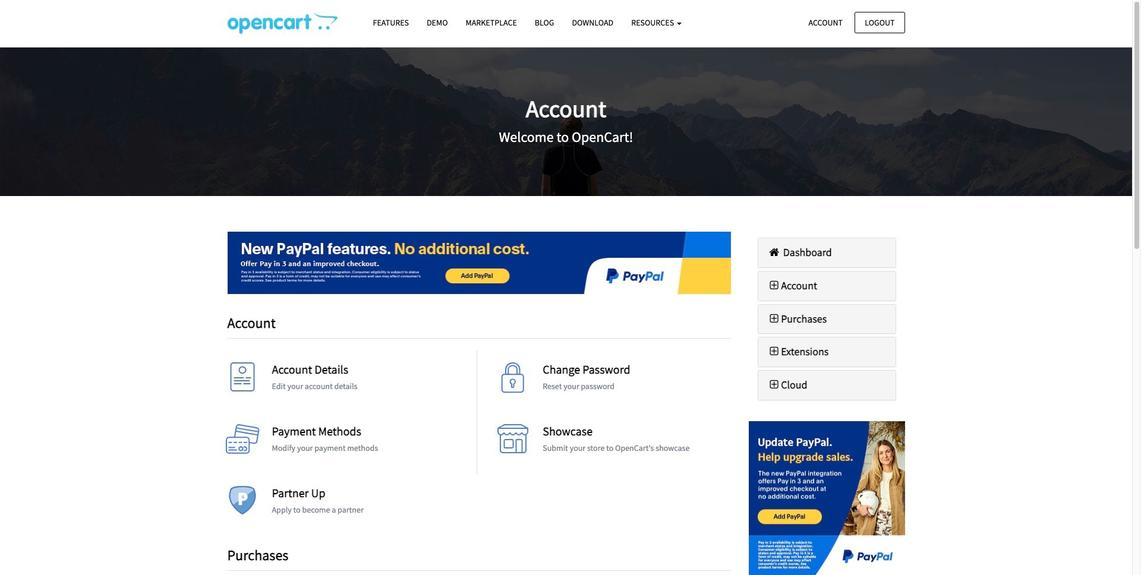 Task type: locate. For each thing, give the bounding box(es) containing it.
0 vertical spatial plus square o image
[[767, 314, 781, 324]]

1 plus square o image from the top
[[767, 314, 781, 324]]

account image
[[224, 362, 260, 398]]

0 horizontal spatial paypal image
[[227, 232, 731, 294]]

1 horizontal spatial paypal image
[[749, 421, 905, 575]]

0 vertical spatial plus square o image
[[767, 280, 781, 291]]

0 vertical spatial paypal image
[[227, 232, 731, 294]]

paypal image
[[227, 232, 731, 294], [749, 421, 905, 575]]

2 plus square o image from the top
[[767, 380, 781, 391]]

opencart - your account image
[[227, 12, 337, 34]]

1 vertical spatial paypal image
[[749, 421, 905, 575]]

1 plus square o image from the top
[[767, 280, 781, 291]]

plus square o image
[[767, 314, 781, 324], [767, 380, 781, 391]]

1 vertical spatial plus square o image
[[767, 380, 781, 391]]

1 vertical spatial plus square o image
[[767, 347, 781, 357]]

plus square o image
[[767, 280, 781, 291], [767, 347, 781, 357]]



Task type: describe. For each thing, give the bounding box(es) containing it.
showcase image
[[495, 424, 531, 460]]

2 plus square o image from the top
[[767, 347, 781, 357]]

apply to become a partner image
[[224, 486, 260, 522]]

payment methods image
[[224, 424, 260, 460]]

home image
[[767, 247, 781, 258]]

change password image
[[495, 362, 531, 398]]



Task type: vqa. For each thing, say whether or not it's contained in the screenshot.
Payment Methods image
yes



